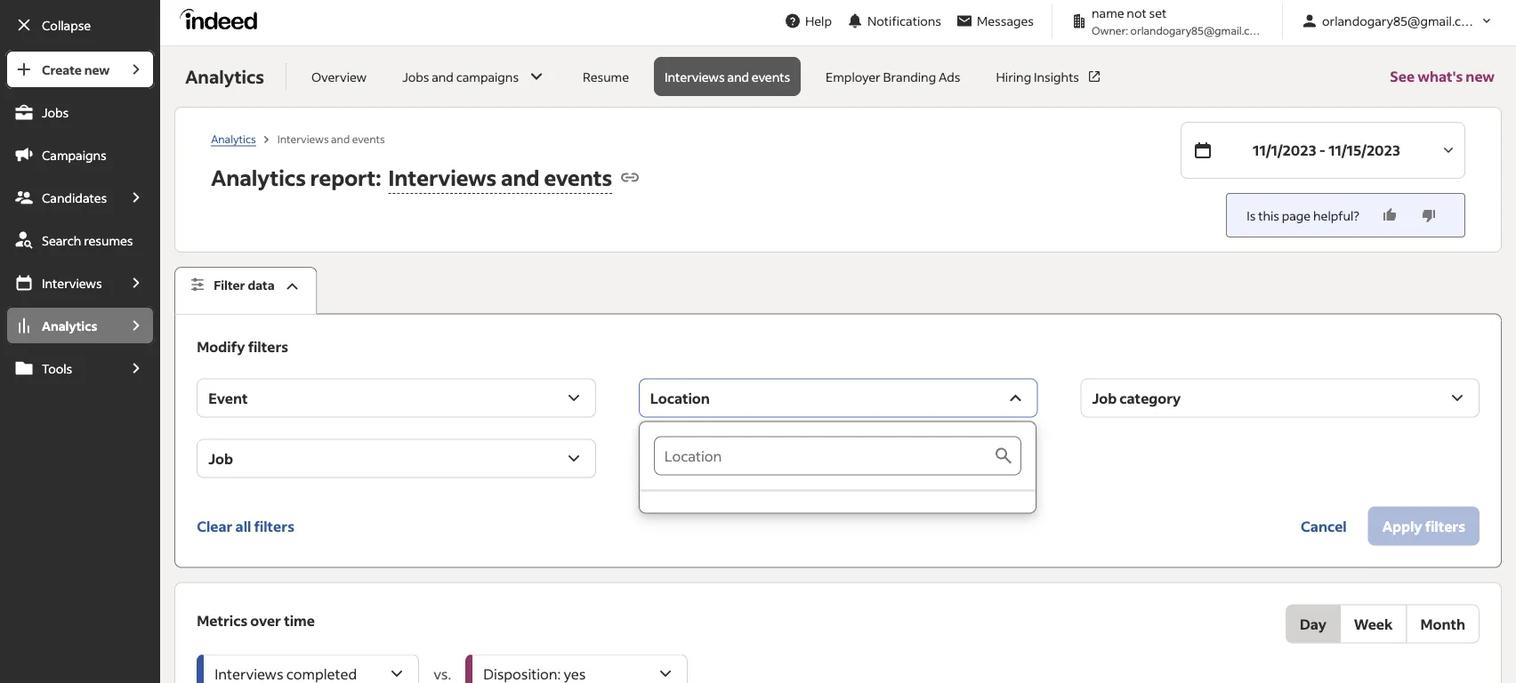 Task type: vqa. For each thing, say whether or not it's contained in the screenshot.
top Basic
no



Task type: describe. For each thing, give the bounding box(es) containing it.
search resumes
[[42, 232, 133, 248]]

day
[[1300, 615, 1326, 633]]

branding
[[883, 69, 936, 85]]

all
[[235, 517, 251, 535]]

jobs and campaigns
[[402, 69, 519, 85]]

create new link
[[5, 50, 118, 89]]

filters inside clear all filters button
[[254, 517, 294, 535]]

interviews link
[[5, 263, 118, 303]]

overview link
[[301, 57, 377, 96]]

orlandogary85@gmail.com inside popup button
[[1322, 13, 1480, 29]]

owner:
[[1092, 23, 1128, 37]]

data
[[248, 277, 275, 293]]

11/1/2023 - 11/15/2023
[[1253, 141, 1400, 159]]

jobs for jobs and campaigns
[[402, 69, 429, 85]]

see what's new
[[1390, 67, 1495, 85]]

see
[[1390, 67, 1415, 85]]

employer branding ads
[[826, 69, 960, 85]]

-
[[1319, 141, 1326, 159]]

analytics report: interviews and events
[[211, 163, 612, 191]]

collapse button
[[5, 5, 155, 44]]

indeed home image
[[180, 8, 265, 30]]

overview
[[311, 69, 367, 85]]

orlandogary85@gmail.com button
[[1294, 4, 1502, 37]]

0 horizontal spatial analytics link
[[5, 306, 118, 345]]

interviews and events inside interviews and events 'link'
[[665, 69, 790, 85]]

events inside interviews and events 'link'
[[752, 69, 790, 85]]

name not set owner: orlandogary85@gmail.com
[[1092, 5, 1266, 37]]

11/1/2023
[[1253, 141, 1316, 159]]

helpful?
[[1313, 207, 1360, 223]]

insights
[[1034, 69, 1079, 85]]

clear all filters button
[[197, 507, 294, 546]]

this
[[1258, 207, 1279, 223]]

search resumes link
[[5, 221, 155, 260]]

0 horizontal spatial interviews and events
[[277, 132, 385, 145]]

vs.
[[433, 665, 451, 683]]

help button
[[777, 4, 839, 37]]

clear all filters
[[197, 517, 294, 535]]

this page is not helpful image
[[1420, 206, 1438, 224]]

notifications
[[867, 13, 941, 29]]

employer
[[826, 69, 881, 85]]

job for job category
[[1092, 389, 1117, 407]]

hiring
[[996, 69, 1031, 85]]

filter data
[[214, 277, 275, 293]]

month
[[1420, 615, 1465, 633]]

event
[[208, 389, 248, 407]]

time
[[284, 611, 315, 630]]

resumes
[[84, 232, 133, 248]]

Location field
[[654, 437, 993, 476]]

job for job
[[208, 449, 233, 468]]

resume
[[583, 69, 629, 85]]

resume link
[[572, 57, 640, 96]]

not
[[1127, 5, 1147, 21]]

hiring insights
[[996, 69, 1079, 85]]

campaigns link
[[5, 135, 155, 174]]

0 vertical spatial analytics link
[[211, 132, 256, 146]]

clear
[[197, 517, 233, 535]]

modify filters
[[197, 337, 288, 356]]

messages link
[[948, 4, 1041, 37]]

see what's new button
[[1390, 46, 1495, 107]]

location button
[[639, 379, 1038, 418]]

filter data button
[[175, 267, 317, 315]]

collapse
[[42, 17, 91, 33]]

job category button
[[1081, 379, 1480, 418]]

job button
[[197, 439, 596, 478]]

0 horizontal spatial new
[[84, 61, 110, 77]]



Task type: locate. For each thing, give the bounding box(es) containing it.
over
[[250, 611, 281, 630]]

metrics over time
[[197, 611, 315, 630]]

1 vertical spatial events
[[352, 132, 385, 145]]

and
[[432, 69, 454, 85], [727, 69, 749, 85], [331, 132, 350, 145], [501, 163, 540, 191]]

week
[[1354, 615, 1393, 633]]

0 horizontal spatial orlandogary85@gmail.com
[[1130, 23, 1266, 37]]

category
[[1120, 389, 1181, 407]]

filters
[[248, 337, 288, 356], [254, 517, 294, 535]]

name not set owner: orlandogary85@gmail.com element
[[1063, 4, 1271, 38]]

filter
[[214, 277, 245, 293]]

jobs
[[402, 69, 429, 85], [42, 104, 69, 120]]

create new
[[42, 61, 110, 77]]

orlandogary85@gmail.com inside name not set owner: orlandogary85@gmail.com
[[1130, 23, 1266, 37]]

campaigns
[[42, 147, 107, 163]]

jobs for jobs
[[42, 104, 69, 120]]

orlandogary85@gmail.com down set at top
[[1130, 23, 1266, 37]]

interviews and events
[[665, 69, 790, 85], [277, 132, 385, 145]]

report:
[[310, 163, 381, 191]]

new
[[84, 61, 110, 77], [1466, 67, 1495, 85]]

0 vertical spatial jobs
[[402, 69, 429, 85]]

job category
[[1092, 389, 1181, 407]]

1 horizontal spatial events
[[544, 163, 612, 191]]

is
[[1247, 207, 1256, 223]]

filters right all
[[254, 517, 294, 535]]

hiring insights link
[[985, 57, 1113, 96]]

new right the what's
[[1466, 67, 1495, 85]]

jobs inside button
[[402, 69, 429, 85]]

set
[[1149, 5, 1167, 21]]

tools
[[42, 360, 72, 376]]

notifications button
[[839, 1, 948, 40]]

filters right modify
[[248, 337, 288, 356]]

events left show shareable url icon
[[544, 163, 612, 191]]

menu bar containing create new
[[0, 50, 160, 683]]

1 vertical spatial filters
[[254, 517, 294, 535]]

jobs link
[[5, 93, 155, 132]]

analytics
[[185, 65, 264, 88], [211, 132, 256, 145], [211, 163, 306, 191], [42, 318, 97, 334]]

menu bar
[[0, 50, 160, 683]]

0 horizontal spatial job
[[208, 449, 233, 468]]

1 vertical spatial jobs
[[42, 104, 69, 120]]

jobs left campaigns
[[402, 69, 429, 85]]

interviews inside 'link'
[[665, 69, 725, 85]]

show shareable url image
[[619, 167, 641, 188]]

candidates link
[[5, 178, 118, 217]]

0 vertical spatial interviews and events
[[665, 69, 790, 85]]

interviews and events link
[[654, 57, 801, 96]]

2 vertical spatial events
[[544, 163, 612, 191]]

employer branding ads link
[[815, 57, 971, 96]]

what's
[[1418, 67, 1463, 85]]

interviews and events button
[[381, 158, 612, 197]]

modify
[[197, 337, 245, 356]]

messages
[[977, 13, 1034, 29]]

is this page helpful?
[[1247, 207, 1360, 223]]

1 horizontal spatial jobs
[[402, 69, 429, 85]]

search
[[42, 232, 81, 248]]

page
[[1282, 207, 1311, 223]]

2 horizontal spatial events
[[752, 69, 790, 85]]

1 horizontal spatial orlandogary85@gmail.com
[[1322, 13, 1480, 29]]

1 vertical spatial interviews and events
[[277, 132, 385, 145]]

0 horizontal spatial events
[[352, 132, 385, 145]]

ads
[[939, 69, 960, 85]]

cancel
[[1301, 517, 1347, 535]]

1 horizontal spatial job
[[1092, 389, 1117, 407]]

metrics
[[197, 611, 247, 630]]

job left category
[[1092, 389, 1117, 407]]

location list box
[[640, 422, 1035, 513]]

11/15/2023
[[1329, 141, 1400, 159]]

1 horizontal spatial new
[[1466, 67, 1495, 85]]

1 horizontal spatial interviews and events
[[665, 69, 790, 85]]

candidates
[[42, 190, 107, 206]]

job down event
[[208, 449, 233, 468]]

cancel button
[[1287, 507, 1361, 546]]

1 vertical spatial job
[[208, 449, 233, 468]]

location
[[650, 389, 710, 407]]

analytics link
[[211, 132, 256, 146], [5, 306, 118, 345]]

jobs and campaigns button
[[392, 57, 558, 96]]

tools link
[[5, 349, 118, 388]]

jobs down 'create new' link in the left of the page
[[42, 104, 69, 120]]

events up the "report:"
[[352, 132, 385, 145]]

events down help button
[[752, 69, 790, 85]]

this page is helpful image
[[1381, 206, 1399, 224]]

orlandogary85@gmail.com
[[1322, 13, 1480, 29], [1130, 23, 1266, 37]]

events
[[752, 69, 790, 85], [352, 132, 385, 145], [544, 163, 612, 191]]

0 vertical spatial job
[[1092, 389, 1117, 407]]

new inside button
[[1466, 67, 1495, 85]]

1 vertical spatial analytics link
[[5, 306, 118, 345]]

orlandogary85@gmail.com up see
[[1322, 13, 1480, 29]]

campaigns
[[456, 69, 519, 85]]

new right create
[[84, 61, 110, 77]]

and inside button
[[432, 69, 454, 85]]

0 vertical spatial filters
[[248, 337, 288, 356]]

create
[[42, 61, 82, 77]]

interviews
[[665, 69, 725, 85], [277, 132, 329, 145], [388, 163, 497, 191], [42, 275, 102, 291]]

job
[[1092, 389, 1117, 407], [208, 449, 233, 468]]

event button
[[197, 379, 596, 418]]

0 vertical spatial events
[[752, 69, 790, 85]]

name
[[1092, 5, 1124, 21]]

help
[[805, 13, 832, 29]]

and inside 'link'
[[727, 69, 749, 85]]

1 horizontal spatial analytics link
[[211, 132, 256, 146]]

0 horizontal spatial jobs
[[42, 104, 69, 120]]



